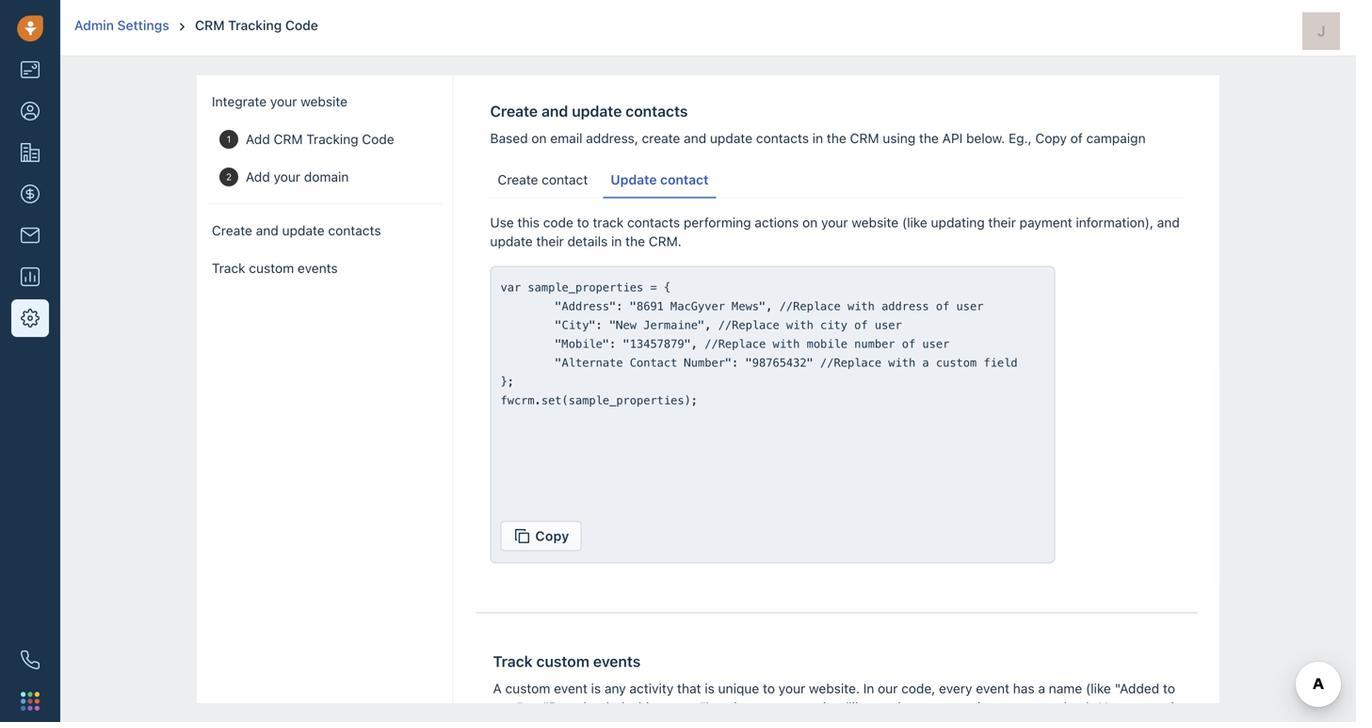 Task type: locate. For each thing, give the bounding box(es) containing it.
1 vertical spatial copy
[[536, 529, 570, 544]]

(like up date).
[[1087, 681, 1112, 697]]

is left any
[[591, 681, 601, 697]]

is
[[591, 681, 601, 697], [705, 681, 715, 697]]

in down track
[[612, 234, 622, 249]]

date).
[[1060, 700, 1096, 716]]

2 horizontal spatial event
[[977, 681, 1010, 697]]

track up a
[[493, 653, 533, 671]]

properties up journeys
[[778, 700, 841, 716]]

the left crm.
[[626, 234, 646, 249]]

code
[[544, 215, 574, 230]]

1 horizontal spatial (like
[[903, 215, 928, 230]]

on
[[532, 131, 547, 146], [803, 215, 818, 230]]

create and update contacts down the add your domain
[[212, 223, 381, 238]]

2 contact from the left
[[661, 172, 709, 188]]

create for based
[[490, 102, 538, 120]]

or down "website."
[[840, 719, 853, 723]]

event up "downloaded
[[554, 681, 588, 697]]

2 vertical spatial create
[[212, 223, 253, 238]]

activity down product
[[880, 719, 924, 723]]

contact
[[542, 172, 588, 188], [661, 172, 709, 188]]

1 vertical spatial track custom events
[[493, 653, 641, 671]]

and right "information)," at the top
[[1158, 215, 1181, 230]]

phone element
[[11, 642, 49, 679]]

0 horizontal spatial activity
[[630, 681, 674, 697]]

use left this
[[490, 215, 514, 230]]

create down based
[[498, 172, 539, 188]]

(like
[[903, 215, 928, 230], [1087, 681, 1112, 697], [844, 700, 870, 716]]

the inside use this code to track contacts performing actions on your website (like updating their payment information), and update  their details in the crm.
[[626, 234, 646, 249]]

activity up white
[[630, 681, 674, 697]]

1 vertical spatial on
[[803, 215, 818, 230]]

create
[[490, 102, 538, 120], [498, 172, 539, 188], [212, 223, 253, 238]]

code,
[[902, 681, 936, 697]]

0 horizontal spatial is
[[591, 681, 601, 697]]

0 vertical spatial tracking
[[228, 17, 282, 33]]

your down "downloaded
[[559, 719, 586, 723]]

1 horizontal spatial website
[[852, 215, 899, 230]]

update down this
[[490, 234, 533, 249]]

create down 2
[[212, 223, 253, 238]]

1 vertical spatial use
[[1099, 700, 1123, 716]]

0 vertical spatial activity
[[630, 681, 674, 697]]

the down in
[[857, 719, 876, 723]]

in
[[813, 131, 824, 146], [612, 234, 622, 249]]

tracking up integrate
[[228, 17, 282, 33]]

0 vertical spatial events
[[298, 261, 338, 276]]

in left using
[[813, 131, 824, 146]]

event up price,
[[977, 681, 1010, 697]]

0 vertical spatial track custom events
[[212, 261, 338, 276]]

(like inside use this code to track contacts performing actions on your website (like updating their payment information), and update  their details in the crm.
[[903, 215, 928, 230]]

a custom event is any activity that is unique to your website. in our code, every event has a name (like "added to cart" or "downloaded white paper") and event properties (like product name, price, or return date). use properties to analyze your events via segments, marketing journeys or the activity timeline.
[[493, 681, 1189, 723]]

(like left updating
[[903, 215, 928, 230]]

(like down in
[[844, 700, 870, 716]]

or
[[527, 700, 540, 716], [1003, 700, 1016, 716], [840, 719, 853, 723]]

activity
[[630, 681, 674, 697], [880, 719, 924, 723]]

contacts up crm.
[[628, 215, 681, 230]]

1 vertical spatial tracking
[[307, 131, 359, 147]]

None text field
[[501, 278, 1046, 505]]

crm down the integrate your website
[[274, 131, 303, 147]]

contacts up the create
[[626, 102, 688, 120]]

events down the domain
[[298, 261, 338, 276]]

1 horizontal spatial or
[[840, 719, 853, 723]]

that
[[678, 681, 702, 697]]

1 horizontal spatial tracking
[[307, 131, 359, 147]]

to
[[577, 215, 590, 230], [763, 681, 775, 697], [1164, 681, 1176, 697], [493, 719, 506, 723]]

1 horizontal spatial copy
[[1036, 131, 1068, 146]]

and right the create
[[684, 131, 707, 146]]

1 horizontal spatial use
[[1099, 700, 1123, 716]]

use this code to track contacts performing actions on your website (like updating their payment information), and update  their details in the crm.
[[490, 215, 1181, 249]]

2 vertical spatial events
[[589, 719, 630, 723]]

events inside a custom event is any activity that is unique to your website. in our code, every event has a name (like "added to cart" or "downloaded white paper") and event properties (like product name, price, or return date). use properties to analyze your events via segments, marketing journeys or the activity timeline.
[[589, 719, 630, 723]]

create up based
[[490, 102, 538, 120]]

0 horizontal spatial their
[[537, 234, 564, 249]]

performing
[[684, 215, 752, 230]]

any
[[605, 681, 626, 697]]

tracking
[[228, 17, 282, 33], [307, 131, 359, 147]]

1 vertical spatial in
[[612, 234, 622, 249]]

payment
[[1020, 215, 1073, 230]]

1 horizontal spatial in
[[813, 131, 824, 146]]

1 horizontal spatial track custom events
[[493, 653, 641, 671]]

create and update contacts up email
[[490, 102, 688, 120]]

their
[[989, 215, 1017, 230], [537, 234, 564, 249]]

this
[[518, 215, 540, 230]]

events down "downloaded
[[589, 719, 630, 723]]

contact for create contact
[[542, 172, 588, 188]]

segments,
[[654, 719, 717, 723]]

price,
[[965, 700, 1000, 716]]

on right actions
[[803, 215, 818, 230]]

add crm tracking code
[[246, 131, 395, 147]]

1 vertical spatial add
[[246, 169, 270, 185]]

contact down email
[[542, 172, 588, 188]]

add your domain
[[246, 169, 349, 185]]

0 vertical spatial add
[[246, 131, 270, 147]]

create
[[642, 131, 681, 146]]

1 horizontal spatial create and update contacts
[[490, 102, 688, 120]]

track down 2
[[212, 261, 246, 276]]

track custom events
[[212, 261, 338, 276], [493, 653, 641, 671]]

use down "added
[[1099, 700, 1123, 716]]

0 vertical spatial (like
[[903, 215, 928, 230]]

1 vertical spatial create and update contacts
[[212, 223, 381, 238]]

website
[[301, 94, 348, 109], [852, 215, 899, 230]]

1 vertical spatial website
[[852, 215, 899, 230]]

track
[[212, 261, 246, 276], [493, 653, 533, 671]]

update
[[572, 102, 622, 120], [710, 131, 753, 146], [282, 223, 325, 238], [490, 234, 533, 249]]

on left email
[[532, 131, 547, 146]]

1 vertical spatial create
[[498, 172, 539, 188]]

copy inside button
[[536, 529, 570, 544]]

email
[[551, 131, 583, 146]]

update up the address,
[[572, 102, 622, 120]]

crm right settings
[[195, 17, 225, 33]]

1 add from the top
[[246, 131, 270, 147]]

1 horizontal spatial code
[[362, 131, 395, 147]]

their left payment on the right of page
[[989, 215, 1017, 230]]

contacts
[[626, 102, 688, 120], [757, 131, 809, 146], [628, 215, 681, 230], [328, 223, 381, 238]]

1 contact from the left
[[542, 172, 588, 188]]

campaign
[[1087, 131, 1146, 146]]

and inside a custom event is any activity that is unique to your website. in our code, every event has a name (like "added to cart" or "downloaded white paper") and event properties (like product name, price, or return date). use properties to analyze your events via segments, marketing journeys or the activity timeline.
[[715, 700, 738, 716]]

0 horizontal spatial use
[[490, 215, 514, 230]]

create and update contacts
[[490, 102, 688, 120], [212, 223, 381, 238]]

journeys
[[785, 719, 837, 723]]

your right actions
[[822, 215, 849, 230]]

the
[[827, 131, 847, 146], [920, 131, 939, 146], [626, 234, 646, 249], [857, 719, 876, 723]]

events
[[298, 261, 338, 276], [594, 653, 641, 671], [589, 719, 630, 723]]

website left updating
[[852, 215, 899, 230]]

0 horizontal spatial on
[[532, 131, 547, 146]]

their down the 'code'
[[537, 234, 564, 249]]

2 horizontal spatial (like
[[1087, 681, 1112, 697]]

phone image
[[21, 651, 40, 670]]

and inside use this code to track contacts performing actions on your website (like updating their payment information), and update  their details in the crm.
[[1158, 215, 1181, 230]]

custom inside a custom event is any activity that is unique to your website. in our code, every event has a name (like "added to cart" or "downloaded white paper") and event properties (like product name, price, or return date). use properties to analyze your events via segments, marketing journeys or the activity timeline.
[[506, 681, 551, 697]]

2 vertical spatial (like
[[844, 700, 870, 716]]

use inside a custom event is any activity that is unique to your website. in our code, every event has a name (like "added to cart" or "downloaded white paper") and event properties (like product name, price, or return date). use properties to analyze your events via segments, marketing journeys or the activity timeline.
[[1099, 700, 1123, 716]]

contact down the create
[[661, 172, 709, 188]]

website up add crm tracking code
[[301, 94, 348, 109]]

copy
[[1036, 131, 1068, 146], [536, 529, 570, 544]]

settings
[[117, 17, 169, 33]]

use
[[490, 215, 514, 230], [1099, 700, 1123, 716]]

0 horizontal spatial contact
[[542, 172, 588, 188]]

0 horizontal spatial event
[[554, 681, 588, 697]]

and down unique
[[715, 700, 738, 716]]

custom
[[249, 261, 294, 276], [537, 653, 590, 671], [506, 681, 551, 697]]

0 horizontal spatial code
[[285, 17, 318, 33]]

1 horizontal spatial their
[[989, 215, 1017, 230]]

events up any
[[594, 653, 641, 671]]

via
[[633, 719, 650, 723]]

your
[[270, 94, 297, 109], [274, 169, 301, 185], [822, 215, 849, 230], [779, 681, 806, 697], [559, 719, 586, 723]]

details
[[568, 234, 608, 249]]

api
[[943, 131, 963, 146]]

admin settings
[[74, 17, 169, 33]]

0 vertical spatial on
[[532, 131, 547, 146]]

0 horizontal spatial in
[[612, 234, 622, 249]]

0 horizontal spatial track
[[212, 261, 246, 276]]

1 horizontal spatial contact
[[661, 172, 709, 188]]

add for add crm tracking code
[[246, 131, 270, 147]]

add right 1
[[246, 131, 270, 147]]

unique
[[719, 681, 760, 697]]

0 horizontal spatial track custom events
[[212, 261, 338, 276]]

add right 2
[[246, 169, 270, 185]]

2 add from the top
[[246, 169, 270, 185]]

crm
[[195, 17, 225, 33], [850, 131, 880, 146], [274, 131, 303, 147]]

add
[[246, 131, 270, 147], [246, 169, 270, 185]]

crm left using
[[850, 131, 880, 146]]

or up analyze at the bottom left of page
[[527, 700, 540, 716]]

your left the domain
[[274, 169, 301, 185]]

2 vertical spatial custom
[[506, 681, 551, 697]]

tracking up the domain
[[307, 131, 359, 147]]

0 horizontal spatial copy
[[536, 529, 570, 544]]

1 vertical spatial their
[[537, 234, 564, 249]]

track custom events down the add your domain
[[212, 261, 338, 276]]

is right the that
[[705, 681, 715, 697]]

to down cart"
[[493, 719, 506, 723]]

0 horizontal spatial tracking
[[228, 17, 282, 33]]

properties down "added
[[1126, 700, 1189, 716]]

address,
[[586, 131, 639, 146]]

below.
[[967, 131, 1006, 146]]

1 horizontal spatial is
[[705, 681, 715, 697]]

track
[[593, 215, 624, 230]]

event up marketing
[[741, 700, 775, 716]]

integrate
[[212, 94, 267, 109]]

the left using
[[827, 131, 847, 146]]

0 horizontal spatial properties
[[778, 700, 841, 716]]

and
[[542, 102, 569, 120], [684, 131, 707, 146], [1158, 215, 1181, 230], [256, 223, 279, 238], [715, 700, 738, 716]]

1 horizontal spatial properties
[[1126, 700, 1189, 716]]

track custom events up "downloaded
[[493, 653, 641, 671]]

properties
[[778, 700, 841, 716], [1126, 700, 1189, 716]]

to inside use this code to track contacts performing actions on your website (like updating their payment information), and update  their details in the crm.
[[577, 215, 590, 230]]

1 horizontal spatial on
[[803, 215, 818, 230]]

and down the add your domain
[[256, 223, 279, 238]]

0 vertical spatial use
[[490, 215, 514, 230]]

1 horizontal spatial crm
[[274, 131, 303, 147]]

to up details at the left of the page
[[577, 215, 590, 230]]

0 horizontal spatial website
[[301, 94, 348, 109]]

your right integrate
[[270, 94, 297, 109]]

1 vertical spatial custom
[[537, 653, 590, 671]]

or down has
[[1003, 700, 1016, 716]]

1 vertical spatial activity
[[880, 719, 924, 723]]

1 horizontal spatial track
[[493, 653, 533, 671]]

0 vertical spatial create
[[490, 102, 538, 120]]

code
[[285, 17, 318, 33], [362, 131, 395, 147]]

event
[[554, 681, 588, 697], [977, 681, 1010, 697], [741, 700, 775, 716]]

analyze
[[509, 719, 555, 723]]

product
[[873, 700, 921, 716]]



Task type: vqa. For each thing, say whether or not it's contained in the screenshot.
the topmost '/'
no



Task type: describe. For each thing, give the bounding box(es) containing it.
create for update
[[498, 172, 539, 188]]

2
[[226, 172, 232, 182]]

the inside a custom event is any activity that is unique to your website. in our code, every event has a name (like "added to cart" or "downloaded white paper") and event properties (like product name, price, or return date). use properties to analyze your events via segments, marketing journeys or the activity timeline.
[[857, 719, 876, 723]]

based
[[490, 131, 528, 146]]

"added
[[1115, 681, 1160, 697]]

to right unique
[[763, 681, 775, 697]]

paper")
[[665, 700, 711, 716]]

use inside use this code to track contacts performing actions on your website (like updating their payment information), and update  their details in the crm.
[[490, 215, 514, 230]]

2 horizontal spatial crm
[[850, 131, 880, 146]]

has
[[1014, 681, 1035, 697]]

your up journeys
[[779, 681, 806, 697]]

crm tracking code
[[195, 17, 318, 33]]

the left the api
[[920, 131, 939, 146]]

admin settings link
[[74, 17, 173, 33]]

0 vertical spatial track
[[212, 261, 246, 276]]

admin
[[74, 17, 114, 33]]

0 horizontal spatial create and update contacts
[[212, 223, 381, 238]]

0 vertical spatial website
[[301, 94, 348, 109]]

information),
[[1077, 215, 1154, 230]]

of
[[1071, 131, 1083, 146]]

website inside use this code to track contacts performing actions on your website (like updating their payment information), and update  their details in the crm.
[[852, 215, 899, 230]]

a
[[493, 681, 502, 697]]

a
[[1039, 681, 1046, 697]]

crm.
[[649, 234, 682, 249]]

1 properties from the left
[[778, 700, 841, 716]]

website.
[[809, 681, 860, 697]]

based on email address, create and update contacts in the crm using the api below. eg., copy of campaign
[[490, 131, 1146, 146]]

0 vertical spatial copy
[[1036, 131, 1068, 146]]

return
[[1019, 700, 1056, 716]]

"downloaded
[[543, 700, 625, 716]]

update
[[611, 172, 657, 188]]

0 vertical spatial create and update contacts
[[490, 102, 688, 120]]

1 is from the left
[[591, 681, 601, 697]]

1 vertical spatial track
[[493, 653, 533, 671]]

0 horizontal spatial or
[[527, 700, 540, 716]]

in inside use this code to track contacts performing actions on your website (like updating their payment information), and update  their details in the crm.
[[612, 234, 622, 249]]

timeline.
[[927, 719, 979, 723]]

0 vertical spatial their
[[989, 215, 1017, 230]]

create contact
[[498, 172, 588, 188]]

updating
[[932, 215, 985, 230]]

1 horizontal spatial activity
[[880, 719, 924, 723]]

0 vertical spatial custom
[[249, 261, 294, 276]]

update down the add your domain
[[282, 223, 325, 238]]

1 vertical spatial code
[[362, 131, 395, 147]]

update inside use this code to track contacts performing actions on your website (like updating their payment information), and update  their details in the crm.
[[490, 234, 533, 249]]

add for add your domain
[[246, 169, 270, 185]]

2 horizontal spatial or
[[1003, 700, 1016, 716]]

every
[[940, 681, 973, 697]]

0 vertical spatial code
[[285, 17, 318, 33]]

and up email
[[542, 102, 569, 120]]

in
[[864, 681, 875, 697]]

white
[[629, 700, 661, 716]]

actions
[[755, 215, 799, 230]]

name,
[[925, 700, 962, 716]]

0 horizontal spatial crm
[[195, 17, 225, 33]]

using
[[883, 131, 916, 146]]

1
[[227, 134, 231, 145]]

2 is from the left
[[705, 681, 715, 697]]

contacts inside use this code to track contacts performing actions on your website (like updating their payment information), and update  their details in the crm.
[[628, 215, 681, 230]]

name
[[1050, 681, 1083, 697]]

0 vertical spatial in
[[813, 131, 824, 146]]

your inside use this code to track contacts performing actions on your website (like updating their payment information), and update  their details in the crm.
[[822, 215, 849, 230]]

update contact
[[611, 172, 709, 188]]

on inside use this code to track contacts performing actions on your website (like updating their payment information), and update  their details in the crm.
[[803, 215, 818, 230]]

marketing
[[721, 719, 782, 723]]

contacts down the domain
[[328, 223, 381, 238]]

1 horizontal spatial event
[[741, 700, 775, 716]]

integrate your website
[[212, 94, 348, 109]]

1 vertical spatial events
[[594, 653, 641, 671]]

contacts up actions
[[757, 131, 809, 146]]

cart"
[[493, 700, 524, 716]]

to right "added
[[1164, 681, 1176, 697]]

contact for update contact
[[661, 172, 709, 188]]

2 properties from the left
[[1126, 700, 1189, 716]]

copy button
[[501, 522, 582, 552]]

domain
[[304, 169, 349, 185]]

0 horizontal spatial (like
[[844, 700, 870, 716]]

our
[[878, 681, 898, 697]]

eg.,
[[1009, 131, 1032, 146]]

1 vertical spatial (like
[[1087, 681, 1112, 697]]

freshworks switcher image
[[21, 693, 40, 711]]

update right the create
[[710, 131, 753, 146]]



